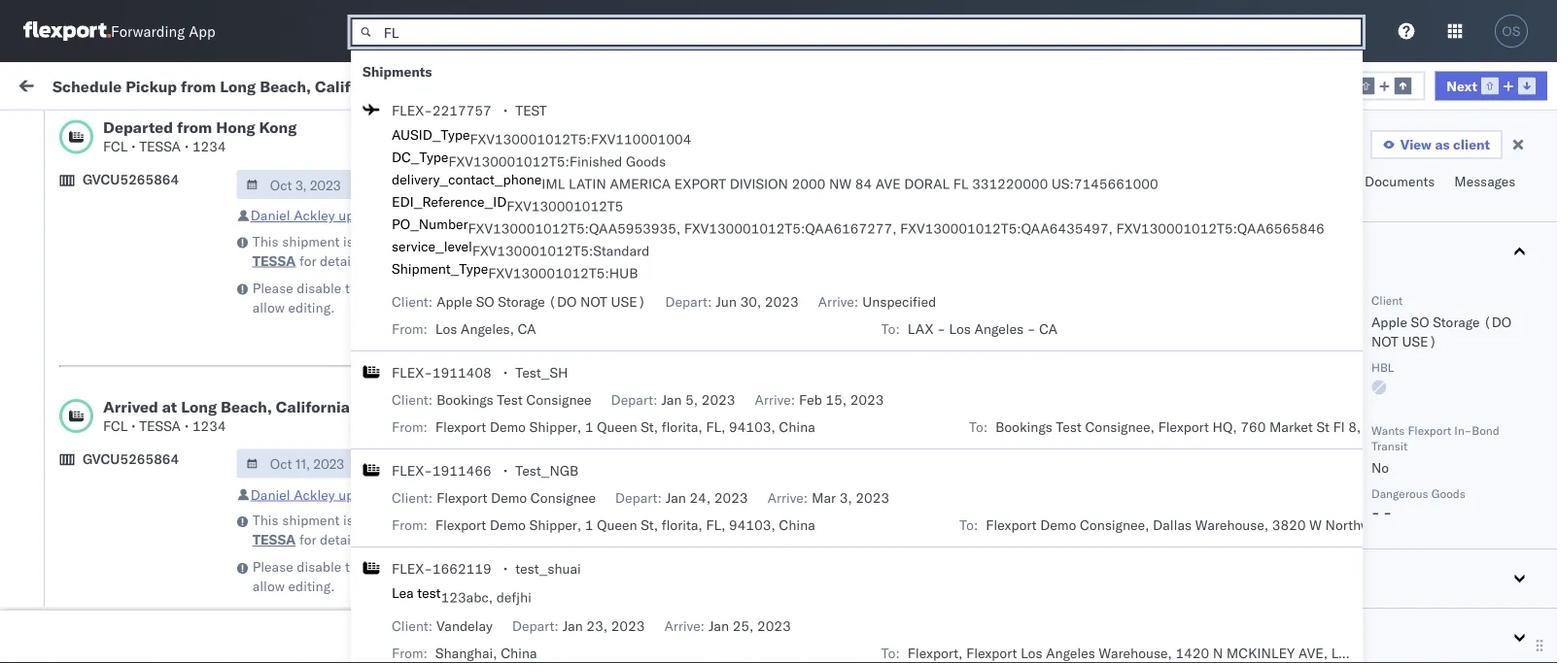 Task type: vqa. For each thing, say whether or not it's contained in the screenshot.


Task type: locate. For each thing, give the bounding box(es) containing it.
apple inside client apple so storage (do not use) incoterm
[[1371, 314, 1407, 331]]

2 ackley from the top
[[294, 487, 335, 504]]

work
[[56, 70, 106, 97], [1119, 630, 1150, 647]]

fcl down arrived
[[103, 418, 128, 435]]

depart: left jun
[[665, 294, 712, 311]]

use) inside client apple so storage (do not use) incoterm
[[1402, 333, 1437, 350]]

ave,
[[1299, 645, 1328, 662]]

2 vertical spatial to
[[515, 559, 527, 576]]

1 "lock from the top
[[369, 279, 404, 296]]

from: flexport demo shipper, 1 queen st, florita, fl, 94103, china for depart: jan 24, 2023
[[392, 517, 815, 534]]

1 the from the top
[[345, 279, 365, 296]]

1 allow from the top
[[252, 299, 285, 316]]

2 : from the left
[[447, 121, 451, 135]]

1 vertical spatial details.
[[320, 532, 366, 549]]

2 vertical spatial of
[[386, 512, 398, 529]]

1 vertical spatial bookings
[[996, 419, 1052, 436]]

test_shuai
[[515, 561, 581, 578]]

angeles,
[[461, 321, 514, 338]]

client inside client apple so storage (do not use) incoterm
[[1371, 293, 1403, 308]]

beach, up toronto
[[221, 397, 272, 417]]

MMM D, YYYY text field
[[237, 170, 375, 199]]

pickup inside schedule pickup from toronto pearson international airport
[[106, 441, 148, 458]]

• test_ngb
[[503, 463, 579, 480]]

fl, up studio
[[706, 419, 726, 436]]

1 shipper, from the top
[[529, 419, 581, 436]]

my inside button
[[1045, 630, 1065, 647]]

spain
[[197, 589, 232, 606]]

0 vertical spatial a
[[402, 233, 409, 250]]

-- : -- -- text field down "dc_type"
[[373, 170, 511, 199]]

2 vertical spatial aug
[[406, 623, 431, 640]]

daniel ackley updated on oct 19 button for arrived at long beach, california
[[250, 487, 454, 504]]

1 horizontal spatial work
[[1123, 173, 1155, 190]]

2 vertical spatial confirm
[[45, 536, 94, 553]]

0 vertical spatial see
[[502, 233, 525, 250]]

pickup for schedule pickup from madrid– barajas airport, madrid, spain link
[[106, 569, 148, 586]]

status
[[105, 121, 139, 135]]

0 vertical spatial client
[[721, 159, 753, 174]]

for down mmm d, yyyy text box
[[299, 532, 316, 549]]

1 this shipment is part of a vessel sailing. see tessa for details. from the top
[[252, 233, 525, 269]]

pm right 8:35
[[346, 195, 367, 212]]

cdt, for 3:30
[[371, 623, 402, 640]]

1 vertical spatial ackley
[[294, 487, 335, 504]]

angeles inside 'schedule pickup from los angeles international airport' button
[[209, 227, 258, 244]]

airport, inside schedule pickup from stockholm arlanda airport, stockholm, sweden
[[97, 332, 144, 349]]

delivery for 12:00 pm cdt, may 6, 2023
[[98, 536, 148, 553]]

pickup up departed
[[126, 76, 177, 96]]

airport,
[[97, 332, 144, 349], [94, 589, 142, 606]]

cdt, down lea
[[371, 623, 402, 640]]

25,
[[733, 618, 754, 635]]

1 florita, from the top
[[662, 419, 703, 436]]

schedule pickup from los angeles international airport inside 'schedule pickup from los angeles international airport' button
[[45, 227, 258, 263]]

1 disable from the top
[[297, 279, 341, 296]]

resize handle column header left mbl
[[1009, 151, 1032, 664]]

tessa up schedule pickup from toronto pearson international airport link
[[139, 418, 181, 435]]

client: left 21,
[[392, 294, 433, 311]]

jan for jan 23, 2023
[[563, 618, 583, 635]]

demo left the 'hold'
[[1040, 517, 1076, 534]]

2 daniel ackley updated on oct 19 button from the top
[[250, 487, 454, 504]]

flexport inside wants flexport in-bond transit no
[[1407, 423, 1451, 438]]

see up 'fxv130001012t5:hub'
[[502, 233, 525, 250]]

use) for unknown
[[896, 409, 931, 426]]

2 air from the top
[[595, 238, 613, 255]]

0 vertical spatial 19
[[438, 207, 454, 224]]

2 apple so storage (do not use) from the top
[[721, 238, 931, 255]]

wants
[[1371, 423, 1404, 438]]

1 vertical spatial consignee
[[526, 392, 592, 409]]

consignee, for test
[[1085, 419, 1155, 436]]

1 vertical spatial "lock
[[369, 559, 404, 576]]

1 vertical spatial airport,
[[94, 589, 142, 606]]

at for arrived
[[162, 397, 177, 417]]

0 vertical spatial vessel
[[413, 233, 451, 250]]

2 allow from the top
[[252, 578, 285, 595]]

2 from: flexport demo shipper, 1 queen st, florita, fl, 94103, china from the top
[[392, 517, 815, 534]]

use)
[[896, 195, 931, 212], [896, 238, 931, 255], [896, 280, 931, 297], [611, 294, 646, 311], [1402, 333, 1437, 350], [896, 409, 931, 426], [896, 623, 931, 640]]

2 oct from the top
[[412, 487, 434, 504]]

no inside wants flexport in-bond transit no
[[1371, 460, 1389, 477]]

•
[[503, 102, 508, 119], [131, 138, 136, 155], [184, 138, 189, 155], [503, 365, 508, 382], [131, 418, 136, 435], [184, 418, 189, 435], [503, 463, 508, 480], [503, 561, 508, 578]]

1 vertical spatial warehouse,
[[1099, 645, 1172, 662]]

1 horizontal spatial my
[[1045, 630, 1065, 647]]

• up client: flexport demo consignee
[[503, 463, 508, 480]]

2 from: from the top
[[392, 419, 428, 436]]

daniel down mmm d, yyyy text box
[[250, 487, 290, 504]]

delivery for 2:00 am cdt, sep 21, 2023
[[98, 279, 148, 296]]

0 vertical spatial customs
[[69, 355, 124, 372]]

please for kong
[[252, 279, 293, 296]]

0 vertical spatial shipment
[[282, 233, 340, 250]]

2 please disable the "lock schedule" toggle to allow editing. from the top
[[252, 559, 527, 595]]

for for california
[[299, 532, 316, 549]]

details. down mmm d, yyyy text box
[[320, 532, 366, 549]]

pickup inside confirm pickup from los angeles international airport
[[75, 398, 117, 415]]

to for departed from hong kong
[[515, 279, 527, 296]]

5 unknown from the top
[[313, 494, 374, 511]]

1 tessa link from the top
[[252, 251, 296, 271]]

2023 up shanghai,
[[459, 623, 493, 640]]

please disable the "lock schedule" toggle to allow editing.
[[252, 279, 527, 316], [252, 559, 527, 595]]

client inside button
[[721, 159, 753, 174]]

1 vertical spatial am
[[346, 280, 368, 297]]

oct for departed from hong kong
[[412, 207, 434, 224]]

1 vertical spatial shipment
[[282, 512, 340, 529]]

4 client: from the top
[[392, 618, 433, 635]]

0 horizontal spatial :
[[139, 121, 143, 135]]

tessa inside departed from hong kong fcl • tessa • 1234
[[139, 138, 181, 155]]

schedule pickup from los angeles international airport down "schedule delivery appointment" button
[[45, 227, 258, 263]]

2 daniel from the top
[[250, 487, 290, 504]]

test for consignee
[[497, 392, 523, 409]]

schedule pickup from stockholm arlanda airport, stockholm, sweden link
[[45, 312, 276, 350]]

(do for 3:30 pm cdt, aug 11, 2023
[[833, 623, 862, 640]]

daniel ackley updated on oct 19 up the 12:00 at bottom left
[[250, 487, 454, 504]]

3 unknown from the top
[[313, 409, 374, 426]]

ocean for ocean fcl
[[595, 280, 635, 297]]

1 daniel ackley updated on oct 19 button from the top
[[250, 207, 454, 224]]

mbl/mawb numbers button
[[1314, 155, 1538, 174]]

0 vertical spatial schedule pickup from los angeles international airport
[[45, 227, 258, 263]]

client: for client: flexport demo consignee
[[392, 490, 433, 507]]

2 is from the top
[[343, 512, 354, 529]]

pickup inside schedule pickup from madrid– barajas airport, madrid, spain
[[106, 569, 148, 586]]

at inside the arrived at long beach, california fcl • tessa • 1234
[[162, 397, 177, 417]]

0 vertical spatial bookings
[[437, 392, 493, 409]]

2 updated from the top
[[338, 487, 389, 504]]

flex-2329631 up flex-2258639
[[1073, 409, 1174, 426]]

workitem button
[[12, 155, 282, 174]]

0 vertical spatial details.
[[320, 252, 366, 269]]

schedule pickup from los angeles international airport button
[[45, 226, 276, 267]]

service_level
[[392, 238, 472, 255]]

11,
[[435, 623, 456, 640]]

2 vessel from the top
[[413, 512, 451, 529]]

client
[[721, 159, 753, 174], [1371, 293, 1403, 308]]

st
[[1317, 419, 1330, 436]]

1 details. from the top
[[320, 252, 366, 269]]

use) down the oney394802983045
[[1402, 333, 1437, 350]]

cdt, for 2:00
[[372, 280, 403, 297]]

customs inside 'upload customs clearance documents - 2 of 2'
[[69, 355, 124, 372]]

the down the 12:00 at bottom left
[[345, 559, 365, 576]]

part for arrived at long beach, california
[[357, 512, 382, 529]]

: left ready
[[139, 121, 143, 135]]

1 vertical spatial fl,
[[706, 517, 726, 534]]

1 2 from the left
[[21, 375, 30, 392]]

1 vertical spatial flex-2329631
[[1073, 409, 1174, 426]]

fcl inside departed from hong kong fcl • tessa • 1234
[[103, 138, 128, 155]]

1857563
[[1115, 494, 1174, 511]]

1 vertical spatial allow
[[252, 578, 285, 595]]

so right jun
[[761, 280, 779, 297]]

"lock left the sep
[[369, 279, 404, 296]]

airport, inside schedule pickup from madrid– barajas airport, madrid, spain
[[94, 589, 142, 606]]

not for 4:00 am cdt, aug 28, 2023
[[865, 238, 892, 255]]

1 vertical spatial of
[[33, 375, 46, 392]]

updated
[[338, 207, 389, 224], [338, 487, 389, 504]]

1 vertical spatial st,
[[641, 517, 658, 534]]

1 vertical spatial see
[[502, 512, 525, 529]]

2 gvcu5265864 from the top
[[83, 451, 179, 468]]

2 vertical spatial fcl
[[103, 418, 128, 435]]

19 for arrived at long beach, california
[[438, 487, 454, 504]]

flex-1911408
[[392, 365, 492, 382]]

1 vertical spatial daniel ackley updated on oct 19
[[250, 487, 454, 504]]

editing.
[[288, 299, 335, 316], [288, 578, 335, 595]]

pickup
[[126, 76, 177, 96], [106, 227, 148, 244], [106, 313, 148, 330], [75, 398, 117, 415], [106, 441, 148, 458], [106, 484, 148, 501], [106, 569, 148, 586]]

st, down depart: jan 5, 2023
[[641, 419, 658, 436]]

so up the studio apparel
[[761, 409, 779, 426]]

aug left 1,
[[406, 195, 431, 212]]

apple so storage (do not use)
[[721, 195, 931, 212], [721, 238, 931, 255], [721, 280, 931, 297], [721, 409, 931, 426], [721, 623, 931, 640]]

client: down flex-1911466
[[392, 490, 433, 507]]

1 vertical spatial my
[[1045, 630, 1065, 647]]

daniel for kong
[[250, 207, 290, 224]]

2 tessa link from the top
[[252, 531, 296, 550]]

arrive: mar 3, 2023
[[768, 490, 890, 507]]

9 resize handle column header from the left
[[1522, 151, 1546, 664]]

confirm for 12:00 pm cdt, may 6, 2023
[[45, 536, 94, 553]]

work right client's
[[1119, 630, 1150, 647]]

from: for to: flexport demo consignee, dallas warehouse, 3820 w northwest hwy, dallas, tx, 75220, u
[[392, 517, 428, 534]]

1 schedule" from the top
[[407, 279, 470, 296]]

oct down flex-1911466
[[412, 487, 434, 504]]

resize handle column header right 1911408
[[494, 151, 517, 664]]

client name
[[721, 159, 787, 174]]

client: for client: vandelay
[[392, 618, 433, 635]]

1 vertical spatial shipper,
[[529, 517, 581, 534]]

0 horizontal spatial long
[[181, 397, 217, 417]]

1 -- : -- -- text field from the top
[[373, 170, 511, 199]]

fxv130001012t5:qaa6435497,
[[900, 220, 1113, 237]]

toggle up angeles,
[[473, 279, 511, 296]]

updated up the 12:00 at bottom left
[[338, 487, 389, 504]]

so for 4:00 am cdt, aug 28, 2023
[[761, 238, 779, 255]]

from: flexport demo shipper, 1 queen st, florita, fl, 94103, china for depart: jan 5, 2023
[[392, 419, 815, 436]]

1 : from the left
[[139, 121, 143, 135]]

on for arrived at long beach, california
[[393, 487, 408, 504]]

os
[[1502, 24, 1521, 38]]

depart: for depart: jun 30, 2023
[[665, 294, 712, 311]]

0 vertical spatial st,
[[641, 419, 658, 436]]

1 from: flexport demo shipper, 1 queen st, florita, fl, 94103, china from the top
[[392, 419, 815, 436]]

2 editing. from the top
[[288, 578, 335, 595]]

from down schedule pickup from toronto pearson international airport link
[[151, 484, 180, 501]]

2 shipment from the top
[[282, 512, 340, 529]]

client up division
[[721, 159, 753, 174]]

resize handle column header
[[278, 151, 301, 664], [494, 151, 517, 664], [562, 151, 585, 664], [688, 151, 712, 664], [815, 151, 838, 664], [1009, 151, 1032, 664], [1165, 151, 1188, 664], [1291, 151, 1314, 664], [1522, 151, 1546, 664], [1534, 151, 1557, 664]]

america
[[610, 175, 671, 192]]

1 shipment from the top
[[282, 233, 340, 250]]

1 vertical spatial customs
[[1208, 423, 1255, 438]]

from: for to: lax - los angeles - ca
[[392, 321, 428, 338]]

my for my work
[[19, 70, 50, 97]]

0 vertical spatial allow
[[252, 299, 285, 316]]

mbl
[[1045, 423, 1070, 438]]

from inside schedule pickup from stockholm arlanda airport, stockholm, sweden
[[151, 313, 180, 330]]

2 a from the top
[[402, 512, 409, 529]]

0 vertical spatial ocean
[[595, 280, 635, 297]]

2 confirm delivery button from the top
[[45, 535, 148, 557]]

tessa link left the 12:00 at bottom left
[[252, 531, 296, 550]]

1 part from the top
[[357, 233, 382, 250]]

fl,
[[706, 419, 726, 436], [706, 517, 726, 534]]

1 oct from the top
[[412, 207, 434, 224]]

not
[[865, 195, 892, 212], [865, 238, 892, 255], [865, 280, 892, 297], [580, 294, 607, 311], [1371, 333, 1398, 350], [865, 409, 892, 426], [865, 623, 892, 640]]

toggle for departed from hong kong
[[473, 279, 511, 296]]

ocean fcl
[[595, 280, 663, 297]]

1 apple so storage (do not use) from the top
[[721, 195, 931, 212]]

fxv130001012t5:qaa5953935,
[[468, 220, 681, 237]]

2 st, from the top
[[641, 517, 658, 534]]

client: bookings test consignee
[[392, 392, 592, 409]]

vessel for arrived at long beach, california
[[413, 512, 451, 529]]

1 vertical spatial gvcu5265864
[[83, 451, 179, 468]]

details. for arrived at long beach, california
[[320, 532, 366, 549]]

apple for 3:30 pm cdt, aug 11, 2023
[[721, 623, 757, 640]]

0 horizontal spatial client
[[721, 159, 753, 174]]

1 vertical spatial 1
[[585, 517, 593, 534]]

airport inside confirm pickup from los angeles international airport
[[104, 418, 147, 435]]

1 a from the top
[[402, 233, 409, 250]]

toggle up defjhi
[[473, 559, 511, 576]]

0 vertical spatial work
[[56, 70, 106, 97]]

1 vertical spatial updated
[[338, 487, 389, 504]]

1 vertical spatial please disable the "lock schedule" toggle to allow editing.
[[252, 559, 527, 595]]

st, for jan 24, 2023
[[641, 517, 658, 534]]

the for departed from hong kong
[[345, 279, 365, 296]]

1 confirm delivery button from the top
[[45, 278, 148, 300]]

bookings down incoterm
[[996, 419, 1052, 436]]

depart: down defjhi
[[512, 618, 559, 635]]

0 vertical spatial the
[[345, 279, 365, 296]]

1 vertical spatial 1234
[[192, 418, 226, 435]]

allow for beach,
[[252, 578, 285, 595]]

0 horizontal spatial customs
[[69, 355, 124, 372]]

1 editing. from the top
[[288, 299, 335, 316]]

• test_shuai
[[503, 561, 581, 578]]

1 please disable the "lock schedule" toggle to allow editing. from the top
[[252, 279, 527, 316]]

confirm pickup from los angeles international airport link
[[21, 397, 280, 436]]

next button
[[1435, 71, 1548, 100]]

1 schedule pickup from los angeles international airport from the top
[[45, 227, 258, 263]]

appointment
[[159, 194, 239, 211]]

0 vertical spatial daniel
[[250, 207, 290, 224]]

status : ready for work, blocked, in progress
[[105, 121, 352, 135]]

demo down '• test_ngb'
[[491, 490, 527, 507]]

: down the flex-2217757 at top left
[[447, 121, 451, 135]]

pickup for schedule pickup from stockholm arlanda airport, stockholm, sweden link
[[106, 313, 148, 330]]

message (0)
[[261, 75, 340, 92]]

on down flex-1911466
[[393, 487, 408, 504]]

2 confirm delivery from the top
[[45, 536, 148, 553]]

storage right 25,
[[783, 623, 830, 640]]

0 horizontal spatial 2
[[21, 375, 30, 392]]

details. up the 2:00
[[320, 252, 366, 269]]

1 vertical spatial confirm delivery link
[[45, 535, 148, 555]]

1 vertical spatial on
[[393, 487, 408, 504]]

not for unknown
[[865, 409, 892, 426]]

2 daniel ackley updated on oct 19 from the top
[[250, 487, 454, 504]]

• down arrived
[[131, 418, 136, 435]]

sailing.
[[454, 233, 499, 250], [454, 512, 499, 529]]

aug for 1,
[[406, 195, 431, 212]]

so down fxv130001012t5:qaa6167277,
[[761, 238, 779, 255]]

"lock for departed from hong kong
[[369, 279, 404, 296]]

fxv130001012t5:fxv110001004
[[470, 131, 692, 148]]

disable for arrived at long beach, california
[[297, 559, 341, 576]]

dangerous
[[1371, 487, 1428, 501]]

apple for 8:35 pm cdt, aug 1, 2023
[[721, 195, 757, 212]]

use) right 15,
[[896, 409, 931, 426]]

test for consignee,
[[1056, 419, 1082, 436]]

2 "lock from the top
[[369, 559, 404, 576]]

(do for 2:00 am cdt, sep 21, 2023
[[833, 280, 862, 297]]

1 from: from the top
[[392, 321, 428, 338]]

1 vertical spatial vessel
[[413, 512, 451, 529]]

1 vertical spatial confirm delivery
[[45, 536, 148, 553]]

mar
[[812, 490, 836, 507]]

1 schedule pickup from los angeles international airport link from the top
[[45, 226, 276, 265]]

pickup inside schedule pickup from stockholm arlanda airport, stockholm, sweden
[[106, 313, 148, 330]]

florita, down depart: jan 5, 2023
[[662, 419, 703, 436]]

2 am from the top
[[346, 280, 368, 297]]

8:35 pm cdt, aug 1, 2023
[[313, 195, 485, 212]]

3820
[[1272, 517, 1306, 534]]

0 vertical spatial editing.
[[288, 299, 335, 316]]

3 resize handle column header from the left
[[562, 151, 585, 664]]

jan left 5,
[[661, 392, 682, 409]]

schedule" down shipment_type
[[407, 279, 470, 296]]

2 19 from the top
[[438, 487, 454, 504]]

vessel up may
[[413, 512, 451, 529]]

0 vertical spatial 1234
[[192, 138, 226, 155]]

1 st, from the top
[[641, 419, 658, 436]]

from: up flex-1911466
[[392, 419, 428, 436]]

apple for unknown
[[721, 409, 757, 426]]

action
[[1491, 75, 1533, 92]]

from inside 'schedule pickup from los angeles international airport' button
[[151, 227, 180, 244]]

n
[[1213, 645, 1223, 662]]

0 horizontal spatial warehouse,
[[1099, 645, 1172, 662]]

beach,
[[260, 76, 311, 96], [221, 397, 272, 417]]

from: flexport demo shipper, 1 queen st, florita, fl, 94103, china up 'test_ngb'
[[392, 419, 815, 436]]

0 horizontal spatial no
[[456, 121, 471, 135]]

arrive: feb 15, 2023
[[755, 392, 884, 409]]

3 client: from the top
[[392, 490, 433, 507]]

for left work,
[[185, 121, 201, 135]]

confirm delivery button for 2:00 am cdt, sep 21, 2023
[[45, 278, 148, 300]]

view
[[1401, 136, 1432, 153]]

not for 3:30 pm cdt, aug 11, 2023
[[865, 623, 892, 640]]

part up 12:00 pm cdt, may 6, 2023
[[357, 512, 382, 529]]

1 horizontal spatial ca
[[1039, 321, 1058, 338]]

1 horizontal spatial :
[[447, 121, 451, 135]]

warehouse, left 1420
[[1099, 645, 1172, 662]]

2117924
[[1115, 537, 1174, 554]]

this shipment is part of a vessel sailing. see tessa for details. for departed from hong kong
[[252, 233, 525, 269]]

the for arrived at long beach, california
[[345, 559, 365, 576]]

part for departed from hong kong
[[357, 233, 382, 250]]

documents inside button
[[1365, 173, 1435, 190]]

florita, for 5,
[[662, 419, 703, 436]]

confirm delivery button up barajas at the bottom of page
[[45, 535, 148, 557]]

0 horizontal spatial my
[[19, 70, 50, 97]]

airport inside 'schedule pickup from los angeles international airport' button
[[127, 246, 170, 263]]

is for arrived at long beach, california
[[343, 512, 354, 529]]

1 daniel from the top
[[250, 207, 290, 224]]

resize handle column header right bond
[[1522, 151, 1546, 664]]

1 air from the top
[[595, 195, 613, 212]]

0 vertical spatial for
[[185, 121, 201, 135]]

2 -- : -- -- text field from the top
[[373, 450, 511, 479]]

mode button
[[585, 155, 692, 174]]

94103, for arrive: feb 15, 2023
[[729, 419, 776, 436]]

depart: for depart: jan 23, 2023
[[512, 618, 559, 635]]

vessel
[[413, 233, 451, 250], [413, 512, 451, 529]]

demo down client: flexport demo consignee
[[490, 517, 526, 534]]

may
[[414, 537, 441, 554]]

2 this from the top
[[252, 512, 279, 529]]

of
[[386, 233, 398, 250], [33, 375, 46, 392], [386, 512, 398, 529]]

2 vertical spatial pm
[[346, 623, 367, 640]]

1 updated from the top
[[338, 207, 389, 224]]

2 1234 from the top
[[192, 418, 226, 435]]

(do for 4:00 am cdt, aug 28, 2023
[[833, 238, 862, 255]]

allow for kong
[[252, 299, 285, 316]]

94103, up studio
[[729, 419, 776, 436]]

2 horizontal spatial no
[[1371, 460, 1389, 477]]

1 see from the top
[[502, 233, 525, 250]]

5 apple so storage (do not use) from the top
[[721, 623, 931, 640]]

-- : -- -- text field
[[373, 170, 511, 199], [373, 450, 511, 479]]

1 vertical spatial daniel ackley updated on oct 19 button
[[250, 487, 454, 504]]

gvcu5265864 for departed
[[83, 171, 179, 188]]

2 resize handle column header from the left
[[494, 151, 517, 664]]

arrive: left unspecified
[[818, 294, 859, 311]]

1 vertical spatial work
[[1119, 630, 1150, 647]]

flexport right flexport,
[[966, 645, 1017, 662]]

delivery inside schedule delivery appointment link
[[106, 194, 156, 211]]

test_ngb
[[515, 463, 579, 480]]

deadline
[[313, 159, 360, 174]]

airport for schedule pickup from toronto pearson international airport link
[[181, 460, 224, 477]]

resize handle column header right the "apparel"
[[815, 151, 838, 664]]

international inside confirm pickup from los angeles international airport
[[21, 418, 100, 435]]

mbl/mawb numbers
[[1324, 159, 1443, 174]]

1 vertical spatial the
[[345, 559, 365, 576]]

please
[[252, 279, 293, 296], [252, 559, 293, 576]]

storage up the "apparel"
[[783, 409, 830, 426]]

from up madrid,
[[151, 569, 180, 586]]

1 vertical spatial disable
[[297, 559, 341, 576]]

0 horizontal spatial work
[[56, 70, 106, 97]]

vessel up shipment_type
[[413, 233, 451, 250]]

daniel ackley updated on oct 19 button for departed from hong kong
[[250, 207, 454, 224]]

0 vertical spatial tessa link
[[252, 251, 296, 271]]

apple so storage (do not use) for 1,
[[721, 195, 931, 212]]

0 vertical spatial work
[[211, 75, 245, 92]]

please disable the "lock schedule" toggle to allow editing. for arrived at long beach, california
[[252, 559, 527, 595]]

flexport left in-
[[1407, 423, 1451, 438]]

1 fl, from the top
[[706, 419, 726, 436]]

los down upload customs clearance documents - 2 of 2 button on the left
[[152, 398, 174, 415]]

2 confirm delivery link from the top
[[45, 535, 148, 555]]

from inside departed from hong kong fcl • tessa • 1234
[[177, 118, 212, 137]]

from: down 3:30 pm cdt, aug 11, 2023
[[392, 645, 428, 662]]

mckinley
[[1227, 645, 1295, 662]]

2329631 down work button
[[1115, 238, 1174, 255]]

0 vertical spatial goods
[[626, 153, 666, 170]]

from inside schedule pickup from madrid– barajas airport, madrid, spain
[[151, 569, 180, 586]]

2 ca from the left
[[1039, 321, 1058, 338]]

1 vertical spatial consignee,
[[1080, 517, 1149, 534]]

incoterm
[[1045, 360, 1092, 375]]

1 toggle from the top
[[473, 279, 511, 296]]

confirm delivery for 2:00
[[45, 279, 148, 296]]

1 client: from the top
[[392, 294, 433, 311]]

2258639
[[1115, 452, 1174, 469]]

0 vertical spatial airport,
[[97, 332, 144, 349]]

china down mar
[[779, 517, 815, 534]]

1 sailing. from the top
[[454, 233, 499, 250]]

1 gvcu5265864 from the top
[[83, 171, 179, 188]]

test down incoterm
[[1056, 419, 1082, 436]]

0 vertical spatial daniel ackley updated on oct 19
[[250, 207, 454, 224]]

6 resize handle column header from the left
[[1009, 151, 1032, 664]]

2 disable from the top
[[297, 559, 341, 576]]

warehouse,
[[1195, 517, 1269, 534], [1099, 645, 1172, 662]]

storage for 2:00 am cdt, sep 21, 2023
[[783, 280, 830, 297]]

client name button
[[712, 155, 818, 174]]

1 am from the top
[[346, 238, 368, 255]]

1 ca from the left
[[518, 321, 536, 338]]

so down the oney394802983045
[[1411, 314, 1429, 331]]

759 at risk
[[357, 75, 424, 92]]

1 queen from the top
[[597, 419, 637, 436]]

demo down client: bookings test consignee
[[490, 419, 526, 436]]

1 vertical spatial a
[[402, 512, 409, 529]]

0 vertical spatial ackley
[[294, 207, 335, 224]]

arrive: for arrive: feb 15, 2023
[[755, 392, 795, 409]]

international
[[45, 246, 124, 263], [21, 418, 100, 435], [98, 460, 177, 477], [45, 503, 124, 520]]

confirm delivery up barajas at the bottom of page
[[45, 536, 148, 553]]

2 schedule pickup from los angeles international airport from the top
[[45, 484, 258, 520]]

oct
[[412, 207, 434, 224], [412, 487, 434, 504]]

airport inside schedule pickup from toronto pearson international airport
[[181, 460, 224, 477]]

1 vertical spatial client
[[1371, 293, 1403, 308]]

schedule pickup from los angeles international airport down schedule pickup from toronto pearson international airport link
[[45, 484, 258, 520]]

am for 4:00
[[346, 238, 368, 255]]

is for departed from hong kong
[[343, 233, 354, 250]]

actions
[[1499, 159, 1539, 174]]

1 vertical spatial for
[[299, 252, 316, 269]]

hq,
[[1213, 419, 1237, 436]]

details. for departed from hong kong
[[320, 252, 366, 269]]

4 from: from the top
[[392, 645, 428, 662]]

0 vertical spatial documents
[[1365, 173, 1435, 190]]

use) up flexport,
[[896, 623, 931, 640]]

jan
[[661, 392, 682, 409], [666, 490, 686, 507], [563, 618, 583, 635], [709, 618, 729, 635]]

1 resize handle column header from the left
[[278, 151, 301, 664]]

confirm delivery link up arlanda
[[45, 278, 148, 298]]

warehouse, for dallas
[[1195, 517, 1269, 534]]

see for arrived at long beach, california
[[502, 512, 525, 529]]

0 vertical spatial 2329631
[[1115, 238, 1174, 255]]

0 vertical spatial toggle
[[473, 279, 511, 296]]

0 vertical spatial this
[[252, 233, 279, 250]]

0 vertical spatial 1
[[585, 419, 593, 436]]

1234 inside the arrived at long beach, california fcl • tessa • 1234
[[192, 418, 226, 435]]

1 horizontal spatial 2
[[49, 375, 58, 392]]

tessa inside the arrived at long beach, california fcl • tessa • 1234
[[139, 418, 181, 435]]

latin
[[569, 175, 606, 192]]

my for my client's work
[[1045, 630, 1065, 647]]

1 vertical spatial beach,
[[221, 397, 272, 417]]

1 this from the top
[[252, 233, 279, 250]]

oct for arrived at long beach, california
[[412, 487, 434, 504]]

airport for 2nd the 'schedule pickup from los angeles international airport' link from the bottom
[[127, 246, 170, 263]]

0 vertical spatial gvcu5265864
[[83, 171, 179, 188]]

test down • test_sh
[[497, 392, 523, 409]]

760
[[1241, 419, 1266, 436]]

confirm delivery button up arlanda
[[45, 278, 148, 300]]

-- down fl
[[1324, 452, 1341, 469]]

delivery inside delivery to destination doc turnover
[[1208, 505, 1258, 522]]

use) for 4:00 am cdt, aug 28, 2023
[[896, 238, 931, 255]]

0 horizontal spatial documents
[[193, 355, 263, 372]]

1 confirm delivery link from the top
[[45, 278, 148, 298]]

2 schedule" from the top
[[407, 559, 470, 576]]

test
[[515, 102, 547, 119]]

storage inside client apple so storage (do not use) incoterm
[[1432, 314, 1480, 331]]

schedule pickup from toronto pearson international airport link
[[45, 440, 276, 479]]

123abc,
[[441, 590, 493, 607]]

schedule inside schedule pickup from stockholm arlanda airport, stockholm, sweden
[[45, 313, 102, 330]]

1 vertical spatial this
[[252, 512, 279, 529]]

sailing. down client: flexport demo consignee
[[454, 512, 499, 529]]

2 see from the top
[[502, 512, 525, 529]]

1 horizontal spatial long
[[220, 76, 256, 96]]

consignee down test_sh
[[526, 392, 592, 409]]

94103,
[[729, 419, 776, 436], [729, 517, 776, 534]]

0 vertical spatial queen
[[597, 419, 637, 436]]

0 vertical spatial disable
[[297, 279, 341, 296]]

documents up 0389179742
[[1365, 173, 1435, 190]]

2 vertical spatial no
[[1371, 460, 1389, 477]]

no
[[456, 121, 471, 135], [1046, 308, 1064, 325], [1371, 460, 1389, 477]]

client: for client: bookings test consignee
[[392, 392, 433, 409]]

pickup for schedule pickup from toronto pearson international airport link
[[106, 441, 148, 458]]

filtered by:
[[19, 119, 89, 136]]

confirm up arlanda
[[45, 279, 94, 296]]

0 vertical spatial fl,
[[706, 419, 726, 436]]

1 vertical spatial oct
[[412, 487, 434, 504]]

california up progress
[[315, 76, 389, 96]]

2 vertical spatial for
[[299, 532, 316, 549]]

pm for 8:35
[[346, 195, 367, 212]]

for for fcl
[[299, 252, 316, 269]]



Task type: describe. For each thing, give the bounding box(es) containing it.
save button
[[878, 623, 991, 652]]

pending
[[1228, 444, 1278, 461]]

bookings for client:
[[437, 392, 493, 409]]

2217757
[[433, 102, 492, 119]]

international inside schedule pickup from toronto pearson international airport
[[98, 460, 177, 477]]

sep
[[407, 280, 431, 297]]

2 vertical spatial china
[[501, 645, 537, 662]]

8 resize handle column header from the left
[[1291, 151, 1314, 664]]

united
[[1506, 645, 1547, 662]]

airport, for arlanda
[[97, 332, 144, 349]]

angeles inside confirm pickup from los angeles international airport
[[177, 398, 227, 415]]

• up toronto
[[184, 418, 189, 435]]

tx,
[[1475, 517, 1495, 534]]

28,
[[436, 238, 457, 255]]

• up client: bookings test consignee
[[503, 365, 508, 382]]

daniel ackley updated on oct 19 for departed from hong kong
[[250, 207, 454, 224]]

-- : -- -- text field for departed from hong kong
[[373, 170, 511, 199]]

feb
[[799, 392, 822, 409]]

batch action button
[[1419, 70, 1546, 99]]

Search Shipments (/) text field
[[351, 17, 1363, 47]]

24,
[[690, 490, 711, 507]]

aug for 28,
[[407, 238, 432, 255]]

from up work,
[[181, 76, 216, 96]]

2023 right 3,
[[856, 490, 890, 507]]

flex-1662119
[[392, 561, 492, 578]]

warehouse, for angeles
[[1099, 645, 1172, 662]]

schedule" for departed from hong kong
[[407, 279, 470, 296]]

cdt, for 12:00
[[379, 537, 411, 554]]

to: for to: flexport, flexport los angeles warehouse, 1420 n mckinley ave, los angeles, ca, 90059, united s
[[881, 645, 900, 662]]

12:00 pm cdt, may 6, 2023
[[313, 537, 494, 554]]

0 vertical spatial beach,
[[260, 76, 311, 96]]

confirm delivery link for 2:00 am cdt, sep 21, 2023
[[45, 278, 148, 298]]

forwarding app
[[111, 22, 215, 40]]

flexport down 1911466
[[437, 490, 487, 507]]

from: shanghai, china
[[392, 645, 537, 662]]

view as client
[[1401, 136, 1490, 153]]

flexport left credit
[[986, 517, 1037, 534]]

8:35
[[313, 195, 343, 212]]

3:30
[[313, 623, 343, 640]]

use) for 2:00 am cdt, sep 21, 2023
[[896, 280, 931, 297]]

see for departed from hong kong
[[502, 233, 525, 250]]

schedule pickup from madrid– barajas airport, madrid, spain
[[45, 569, 234, 606]]

consignee for depart: jan 5, 2023
[[526, 392, 592, 409]]

-- right 15,
[[848, 409, 865, 426]]

ready
[[148, 121, 182, 135]]

client: apple so storage (do not use)
[[392, 294, 646, 311]]

defjhi
[[496, 590, 532, 607]]

florita, for 24,
[[662, 517, 703, 534]]

demo for to: flexport demo consignee, dallas warehouse, 3820 w northwest hwy, dallas, tx, 75220, u
[[490, 517, 526, 534]]

flexport. image
[[23, 21, 111, 41]]

oney394802983045
[[1324, 280, 1462, 297]]

from inside confirm pickup from los angeles international airport
[[120, 398, 149, 415]]

los right 'lax'
[[949, 321, 971, 338]]

arrive: for arrive: mar 3, 2023
[[768, 490, 808, 507]]

2023 down the delivery_contact_phone
[[451, 195, 485, 212]]

flexport down client: bookings test consignee
[[435, 419, 486, 436]]

tessa left 4:00
[[252, 252, 296, 269]]

shipment for beach,
[[282, 512, 340, 529]]

2023 right 25,
[[757, 618, 791, 635]]

summary
[[1045, 173, 1107, 190]]

studio apparel
[[721, 452, 813, 469]]

2023 right 5,
[[702, 392, 735, 409]]

international down "schedule delivery appointment" button
[[45, 246, 124, 263]]

-- down 0389179742
[[1324, 238, 1341, 255]]

flex-1857563
[[1073, 494, 1174, 511]]

summary button
[[1038, 164, 1115, 222]]

-- right mar
[[848, 494, 865, 511]]

vessel for departed from hong kong
[[413, 233, 451, 250]]

so for 2:00 am cdt, sep 21, 2023
[[761, 280, 779, 297]]

flexport,
[[908, 645, 963, 662]]

pdt
[[522, 455, 547, 472]]

client: for client: apple so storage (do not use)
[[392, 294, 433, 311]]

1 unknown from the top
[[313, 323, 374, 340]]

goods inside ausid_type fxv130001012t5:fxv110001004 dc_type fxv130001012t5:finished goods delivery_contact_phone iml latin america export division 2000 nw 84 ave doral fl 331220000 us:7145661000 edi_reference_id fxv130001012t5 po_number fxv130001012t5:qaa5953935, fxv130001012t5:qaa6167277, fxv130001012t5:qaa6435497, fxv130001012t5:qaa6565846 service_level fxv130001012t5:standard shipment_type fxv130001012t5:hub
[[626, 153, 666, 170]]

schedule delivery appointment
[[45, 194, 239, 211]]

2023 right 21,
[[459, 280, 493, 297]]

19 for departed from hong kong
[[438, 207, 454, 224]]

california inside the arrived at long beach, california fcl • tessa • 1234
[[276, 397, 350, 417]]

bookings for to:
[[996, 419, 1052, 436]]

airport for confirm pickup from los angeles international airport link
[[104, 418, 147, 435]]

ackley for arrived at long beach, california
[[294, 487, 335, 504]]

to inside delivery to destination doc turnover
[[1262, 505, 1274, 522]]

zimu398019841
[[1324, 537, 1433, 554]]

from inside schedule pickup from toronto pearson international airport
[[151, 441, 180, 458]]

schedule delivery appointment link
[[45, 193, 239, 212]]

to: for to: lax - los angeles - ca
[[881, 321, 900, 338]]

30,
[[740, 294, 761, 311]]

upload customs clearance documents - 2 of 2 button
[[21, 354, 280, 395]]

shipment for kong
[[282, 233, 340, 250]]

international down 'pearson'
[[45, 503, 124, 520]]

03748179343
[[1324, 623, 1417, 640]]

goods inside 'dangerous goods - -'
[[1431, 487, 1465, 501]]

los down 21,
[[435, 321, 457, 338]]

1 vertical spatial fcl
[[638, 280, 663, 297]]

1 2329631 from the top
[[1115, 238, 1174, 255]]

upload customs clearance documents - 2 of 2
[[21, 355, 275, 392]]

4 resize handle column header from the left
[[688, 151, 712, 664]]

upload
[[21, 355, 66, 372]]

1 horizontal spatial customs
[[1208, 423, 1255, 438]]

doc
[[1208, 522, 1233, 539]]

long inside the arrived at long beach, california fcl • tessa • 1234
[[181, 397, 217, 417]]

schedule delivery appointment button
[[45, 193, 239, 214]]

(do inside client apple so storage (do not use) incoterm
[[1483, 314, 1511, 331]]

-- up 3,
[[848, 452, 865, 469]]

flex-2258639
[[1073, 452, 1174, 469]]

to: flexport, flexport los angeles warehouse, 1420 n mckinley ave, los angeles, ca, 90059, united s
[[881, 645, 1557, 662]]

12:00
[[313, 537, 351, 554]]

-- left 8,
[[1324, 409, 1341, 426]]

unspecified
[[862, 294, 936, 311]]

by:
[[70, 119, 89, 136]]

• left test
[[503, 102, 508, 119]]

Search Work text field
[[904, 70, 1116, 99]]

china for mar
[[779, 517, 815, 534]]

documents button
[[1357, 164, 1447, 222]]

to: flexport demo consignee, dallas warehouse, 3820 w northwest hwy, dallas, tx, 75220, u
[[960, 517, 1557, 534]]

storage up angeles,
[[498, 294, 545, 311]]

5 resize handle column header from the left
[[815, 151, 838, 664]]

fxv130001012t5:qaa6167277,
[[684, 220, 897, 237]]

-- : -- -- text field for arrived at long beach, california
[[373, 450, 511, 479]]

transit
[[1371, 439, 1407, 453]]

apple so storage (do not use) for 11,
[[721, 623, 931, 640]]

shipper, for test
[[529, 419, 581, 436]]

confirm delivery for 12:00
[[45, 536, 148, 553]]

client's
[[1068, 630, 1115, 647]]

work inside my client's work button
[[1119, 630, 1150, 647]]

sailing. for departed from hong kong
[[454, 233, 499, 250]]

-- down 3,
[[848, 537, 865, 554]]

depart: for depart: jan 24, 2023
[[615, 490, 662, 507]]

china for feb
[[779, 419, 815, 436]]

pm for 12:00
[[354, 537, 376, 554]]

fxv130001012t5:hub
[[488, 265, 638, 282]]

beach, inside the arrived at long beach, california fcl • tessa • 1234
[[221, 397, 272, 417]]

credit hold
[[1065, 507, 1136, 524]]

to: for to: flexport demo consignee, dallas warehouse, 3820 w northwest hwy, dallas, tx, 75220, u
[[960, 517, 978, 534]]

1 for client: flexport demo consignee
[[585, 517, 593, 534]]

demo for depart: jan 24, 2023
[[491, 490, 527, 507]]

barajas
[[45, 589, 91, 606]]

ac
[[721, 494, 740, 511]]

updated for arrived at long beach, california
[[338, 487, 389, 504]]

shipments
[[363, 63, 432, 80]]

4 apple so storage (do not use) from the top
[[721, 409, 931, 426]]

759
[[357, 75, 382, 92]]

1 vertical spatial no
[[1046, 308, 1064, 325]]

arrive: for arrive: unspecified
[[818, 294, 859, 311]]

messages
[[1455, 173, 1516, 190]]

0 vertical spatial california
[[315, 76, 389, 96]]

so for 3:30 pm cdt, aug 11, 2023
[[761, 623, 779, 640]]

at for 759
[[386, 75, 398, 92]]

please disable the "lock schedule" toggle to allow editing. for departed from hong kong
[[252, 279, 527, 316]]

1 flex-2329631 from the top
[[1073, 238, 1174, 255]]

7 resize handle column header from the left
[[1165, 151, 1188, 664]]

of inside 'upload customs clearance documents - 2 of 2'
[[33, 375, 46, 392]]

tessa left the 12:00 at bottom left
[[252, 532, 296, 549]]

arrive: unspecified
[[818, 294, 936, 311]]

consignee, for demo
[[1080, 517, 1149, 534]]

app
[[189, 22, 215, 40]]

airport for 2nd the 'schedule pickup from los angeles international airport' link
[[127, 503, 170, 520]]

confirm for 2:00 am cdt, sep 21, 2023
[[45, 279, 94, 296]]

mbl/mawb
[[1324, 159, 1392, 174]]

flexport left hq,
[[1158, 419, 1209, 436]]

6 unknown from the top
[[313, 580, 374, 597]]

so for unknown
[[761, 409, 779, 426]]

fcl inside the arrived at long beach, california fcl • tessa • 1234
[[103, 418, 128, 435]]

confirm inside confirm pickup from los angeles international airport
[[21, 398, 71, 415]]

schedule inside schedule pickup from toronto pearson international airport
[[45, 441, 102, 458]]

-- down fxv130001012t5:qaa6167277,
[[848, 280, 865, 297]]

apple for 4:00 am cdt, aug 28, 2023
[[721, 238, 757, 255]]

storage for 4:00 am cdt, aug 28, 2023
[[783, 238, 830, 255]]

5 air from the top
[[595, 494, 613, 511]]

2023 right 15,
[[850, 392, 884, 409]]

message
[[261, 75, 315, 92]]

kong
[[259, 118, 297, 137]]

2023 right 28,
[[460, 238, 494, 255]]

so inside client apple so storage (do not use) incoterm
[[1411, 314, 1429, 331]]

6 air from the top
[[595, 623, 613, 640]]

2 2 from the left
[[49, 375, 58, 392]]

2 2329631 from the top
[[1115, 409, 1174, 426]]

ram
[[743, 494, 771, 511]]

los left client's
[[1021, 645, 1043, 662]]

not for 2:00 am cdt, sep 21, 2023
[[865, 280, 892, 297]]

delivery_contact_phone
[[392, 171, 542, 188]]

0 vertical spatial long
[[220, 76, 256, 96]]

schedule pickup from los angeles international airport for 2nd the 'schedule pickup from los angeles international airport' link from the bottom
[[45, 227, 258, 263]]

los inside confirm pickup from los angeles international airport
[[152, 398, 174, 415]]

doral
[[904, 175, 950, 192]]

pm for 3:30
[[346, 623, 367, 640]]

1 for client: bookings test consignee
[[585, 419, 593, 436]]

2 unknown from the top
[[313, 366, 374, 383]]

ocean lcl
[[595, 537, 662, 554]]

demo for to: bookings test consignee, flexport hq, 760 market st fl 8, san francisco, california, 9410
[[490, 419, 526, 436]]

schedule" for arrived at long beach, california
[[407, 559, 470, 576]]

use) down 'fxv130001012t5:hub'
[[611, 294, 646, 311]]

fl, for 5,
[[706, 419, 726, 436]]

confirm delivery button for 12:00 pm cdt, may 6, 2023
[[45, 535, 148, 557]]

from: for to: flexport, flexport los angeles warehouse, 1420 n mckinley ave, los angeles, ca, 90059, united s
[[392, 645, 428, 662]]

- inside 'upload customs clearance documents - 2 of 2'
[[267, 355, 275, 372]]

schedule inside schedule pickup from madrid– barajas airport, madrid, spain
[[45, 569, 102, 586]]

4 air from the top
[[595, 452, 613, 469]]

so up angeles,
[[476, 294, 494, 311]]

MMM D, YYYY text field
[[237, 450, 375, 479]]

-- up northwest
[[1324, 494, 1341, 511]]

fxv130001012t5:standard
[[472, 243, 650, 260]]

84
[[855, 175, 872, 192]]

2023 right 24,
[[714, 490, 748, 507]]

: for snoozed
[[447, 121, 451, 135]]

4:00
[[313, 238, 343, 255]]

2023 right the 6,
[[461, 537, 494, 554]]

los down toronto
[[183, 484, 205, 501]]

dangerous goods - -
[[1371, 487, 1465, 522]]

10 resize handle column header from the left
[[1534, 151, 1557, 664]]

to: lax - los angeles - ca
[[881, 321, 1058, 338]]

gvcu5265864 for arrived
[[83, 451, 179, 468]]

94103, for arrive: mar 3, 2023
[[729, 517, 776, 534]]

3 air from the top
[[595, 409, 613, 426]]

use) for 8:35 pm cdt, aug 1, 2023
[[896, 195, 931, 212]]

2 schedule pickup from los angeles international airport link from the top
[[45, 483, 276, 522]]

8,
[[1348, 419, 1361, 436]]

not inside client apple so storage (do not use) incoterm
[[1371, 333, 1398, 350]]

flexport up the 6,
[[435, 517, 486, 534]]

331220000
[[972, 175, 1048, 192]]

• down status : ready for work, blocked, in progress
[[184, 138, 189, 155]]

1 vertical spatial work
[[1123, 173, 1155, 190]]

fl
[[1333, 419, 1345, 436]]

arlanda
[[45, 332, 93, 349]]

disable for departed from hong kong
[[297, 279, 341, 296]]

my client's work
[[1045, 630, 1150, 647]]

4 unknown from the top
[[313, 452, 374, 469]]

3:30 pm cdt, aug 11, 2023
[[313, 623, 493, 640]]

pickup for confirm pickup from los angeles international airport link
[[75, 398, 117, 415]]

storage for 8:35 pm cdt, aug 1, 2023
[[783, 195, 830, 212]]

ca,
[[1429, 645, 1452, 662]]

• down departed
[[131, 138, 136, 155]]

s
[[1550, 645, 1557, 662]]

2023 right 23,
[[611, 618, 645, 635]]

lax
[[908, 321, 934, 338]]

my work
[[19, 70, 106, 97]]

documents inside 'upload customs clearance documents - 2 of 2'
[[193, 355, 263, 372]]

ausid_type
[[392, 126, 470, 143]]

client apple so storage (do not use) incoterm
[[1045, 293, 1511, 375]]

to for arrived at long beach, california
[[515, 559, 527, 576]]

delivery for 8:35 pm cdt, aug 1, 2023
[[106, 194, 156, 211]]

studio
[[721, 452, 761, 469]]

jan for jan 25, 2023
[[709, 618, 729, 635]]

toggle for arrived at long beach, california
[[473, 559, 511, 576]]

los down appointment at left
[[183, 227, 205, 244]]

2023 right 30,
[[765, 294, 799, 311]]

1234 inside departed from hong kong fcl • tessa • 1234
[[192, 138, 226, 155]]

-- up arrive: unspecified
[[848, 238, 865, 255]]

ocean for ocean lcl
[[595, 537, 635, 554]]

consignee inside button
[[848, 159, 906, 174]]

snoozed
[[402, 121, 447, 135]]

on for departed from hong kong
[[393, 207, 408, 224]]

• up defjhi
[[503, 561, 508, 578]]

schedule pickup from los angeles international airport for 2nd the 'schedule pickup from los angeles international airport' link
[[45, 484, 258, 520]]

editing. for departed from hong kong
[[288, 299, 335, 316]]

arrived at long beach, california fcl • tessa • 1234
[[103, 397, 350, 435]]

os button
[[1489, 9, 1534, 53]]

2 flex-2329631 from the top
[[1073, 409, 1174, 426]]

schedule pickup from madrid– barajas airport, madrid, spain link
[[45, 568, 276, 607]]



